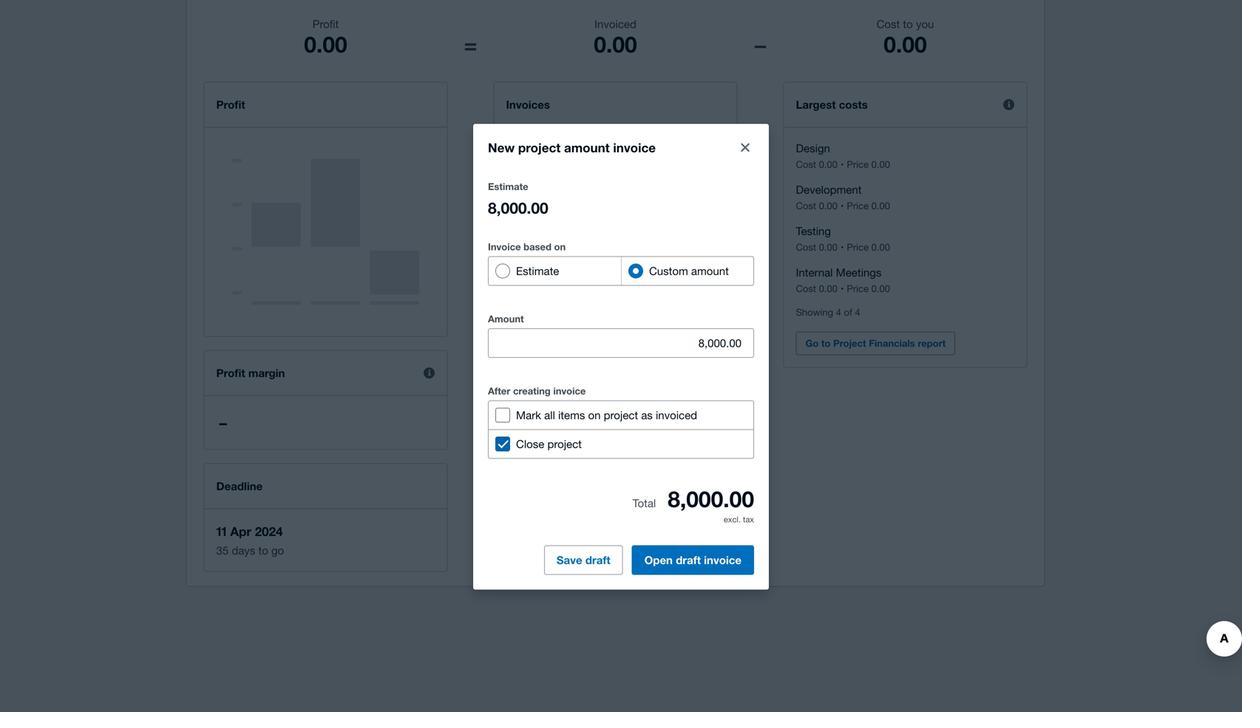 Task type: describe. For each thing, give the bounding box(es) containing it.
amount inside invoice based on group
[[692, 265, 729, 278]]

• inside internal meetings cost 0.00 • price 0.00
[[841, 283, 845, 294]]

project left as
[[604, 409, 639, 422]]

invoice project amount button
[[506, 347, 631, 371]]

• for development
[[841, 200, 845, 212]]

estimate inside the estimate 8,000.00
[[488, 181, 529, 192]]

price for design
[[847, 159, 869, 170]]

as
[[642, 409, 653, 422]]

invoice based on group
[[488, 256, 755, 286]]

0 vertical spatial 8,000.00
[[488, 199, 549, 217]]

largest costs
[[796, 98, 869, 111]]

0 vertical spatial of
[[845, 307, 853, 318]]

save
[[557, 554, 583, 567]]

1 vertical spatial 8,000.00
[[506, 276, 567, 294]]

invoice project amount
[[516, 353, 622, 365]]

tasks
[[581, 413, 610, 427]]

• for testing
[[841, 242, 845, 253]]

invoice for open draft invoice
[[704, 554, 742, 567]]

price for testing
[[847, 242, 869, 253]]

cost inside the cost to you 0.00
[[877, 17, 901, 30]]

save draft button
[[544, 546, 623, 575]]

total
[[633, 497, 656, 510]]

profit margin
[[216, 367, 285, 380]]

11
[[216, 524, 227, 539]]

no profit information available image
[[232, 142, 420, 321]]

new project amount invoice dialog
[[474, 124, 769, 590]]

development
[[796, 183, 862, 196]]

after creating invoice
[[488, 386, 586, 397]]

excl. tax
[[724, 515, 755, 525]]

apr
[[230, 524, 252, 539]]

creating
[[513, 386, 551, 397]]

largest
[[796, 98, 836, 111]]

invoiced 0.00
[[594, 17, 638, 57]]

• for design
[[841, 159, 845, 170]]

11 apr 2024 35 days to go
[[216, 524, 284, 557]]

price inside internal meetings cost 0.00 • price 0.00
[[847, 283, 869, 294]]

internal meetings cost 0.00 • price 0.00
[[796, 266, 891, 294]]

financials
[[870, 338, 916, 349]]

custom amount
[[650, 265, 729, 278]]

new project amount invoice
[[488, 140, 656, 155]]

costs
[[840, 98, 869, 111]]

to for financials
[[822, 338, 831, 349]]

to for 0.00
[[904, 17, 914, 30]]

close button
[[731, 133, 761, 163]]

1 4 from the left
[[837, 307, 842, 318]]

cost for design
[[796, 159, 817, 170]]

you
[[917, 17, 935, 30]]

close
[[516, 438, 545, 451]]

0.00 field
[[489, 329, 754, 357]]

mark
[[516, 409, 542, 422]]

go
[[806, 338, 819, 349]]

days
[[232, 544, 255, 557]]

value of time, tasks & expenses
[[506, 413, 674, 427]]

amount for new project amount invoice
[[564, 140, 610, 155]]

go to project financials report
[[806, 338, 946, 349]]

profit for margin
[[216, 367, 245, 380]]

open draft invoice
[[645, 554, 742, 567]]

invoiced
[[656, 409, 698, 422]]

estimate 8,000.00
[[488, 181, 549, 217]]

draft for save
[[586, 554, 611, 567]]

1 vertical spatial estimate
[[506, 232, 553, 245]]

development cost 0.00 • price 0.00
[[796, 183, 891, 212]]

profit for 0.00
[[313, 17, 339, 30]]

report
[[918, 338, 946, 349]]

testing cost 0.00 • price 0.00
[[796, 225, 891, 253]]

cost to you 0.00
[[877, 17, 935, 57]]

after creating invoice group
[[488, 401, 755, 459]]

margin
[[248, 367, 285, 380]]

1 vertical spatial profit
[[216, 98, 245, 111]]

profit 0.00
[[304, 17, 348, 57]]

2 4 from the left
[[856, 307, 861, 318]]

0.00 inside the cost to you 0.00
[[884, 31, 928, 57]]



Task type: vqa. For each thing, say whether or not it's contained in the screenshot.
to associated with 0.00
yes



Task type: locate. For each thing, give the bounding box(es) containing it.
to inside button
[[822, 338, 831, 349]]

amount inside button
[[587, 353, 622, 365]]

price inside design cost 0.00 • price 0.00
[[847, 159, 869, 170]]

1 horizontal spatial of
[[845, 307, 853, 318]]

draft right save
[[586, 554, 611, 567]]

to inside the 11 apr 2024 35 days to go
[[259, 544, 268, 557]]

cost inside design cost 0.00 • price 0.00
[[796, 159, 817, 170]]

cost inside development cost 0.00 • price 0.00
[[796, 200, 817, 212]]

project for new
[[519, 140, 561, 155]]

close project
[[516, 438, 582, 451]]

0 vertical spatial invoice
[[614, 140, 656, 155]]

−
[[754, 31, 768, 57]]

to left go
[[259, 544, 268, 557]]

showing 4 of 4
[[796, 307, 861, 318]]

• inside testing cost 0.00 • price 0.00
[[841, 242, 845, 253]]

project down time,
[[548, 438, 582, 451]]

amount
[[564, 140, 610, 155], [692, 265, 729, 278], [587, 353, 622, 365]]

2 vertical spatial profit
[[216, 367, 245, 380]]

0 horizontal spatial to
[[259, 544, 268, 557]]

invoice left based
[[488, 241, 521, 253]]

4 • from the top
[[841, 283, 845, 294]]

invoice up creating
[[516, 353, 549, 365]]

35
[[216, 544, 229, 557]]

draft for open
[[676, 554, 701, 567]]

•
[[841, 159, 845, 170], [841, 200, 845, 212], [841, 242, 845, 253], [841, 283, 845, 294]]

2 • from the top
[[841, 200, 845, 212]]

4 up project
[[856, 307, 861, 318]]

2 vertical spatial amount
[[587, 353, 622, 365]]

cost for development
[[796, 200, 817, 212]]

0 horizontal spatial of
[[538, 413, 549, 427]]

• down the 'meetings' on the right top
[[841, 283, 845, 294]]

go to project financials report button
[[796, 332, 956, 356]]

deadline
[[216, 480, 263, 493]]

to
[[904, 17, 914, 30], [822, 338, 831, 349], [259, 544, 268, 557]]

project
[[519, 140, 561, 155], [552, 353, 584, 365], [604, 409, 639, 422], [548, 438, 582, 451]]

time,
[[552, 413, 578, 427]]

1 vertical spatial on
[[589, 409, 601, 422]]

• up the development
[[841, 159, 845, 170]]

1 vertical spatial invoice
[[516, 353, 549, 365]]

invoice for invoice project amount
[[516, 353, 549, 365]]

price
[[847, 159, 869, 170], [847, 200, 869, 212], [847, 242, 869, 253], [847, 283, 869, 294]]

price inside development cost 0.00 • price 0.00
[[847, 200, 869, 212]]

–
[[219, 414, 227, 432]]

estimate
[[488, 181, 529, 192], [506, 232, 553, 245], [516, 265, 560, 278]]

cost inside internal meetings cost 0.00 • price 0.00
[[796, 283, 817, 294]]

0.00
[[304, 31, 348, 57], [594, 31, 638, 57], [884, 31, 928, 57], [819, 159, 838, 170], [872, 159, 891, 170], [819, 200, 838, 212], [872, 200, 891, 212], [819, 242, 838, 253], [872, 242, 891, 253], [819, 283, 838, 294], [872, 283, 891, 294], [506, 457, 537, 476]]

cost for testing
[[796, 242, 817, 253]]

0 horizontal spatial on
[[555, 241, 566, 253]]

draft
[[586, 554, 611, 567], [676, 554, 701, 567]]

2 vertical spatial invoice
[[704, 554, 742, 567]]

• inside development cost 0.00 • price 0.00
[[841, 200, 845, 212]]

after
[[488, 386, 511, 397]]

2 draft from the left
[[676, 554, 701, 567]]

profit
[[313, 17, 339, 30], [216, 98, 245, 111], [216, 367, 245, 380]]

8,000.00 down based
[[506, 276, 567, 294]]

project up after creating invoice
[[552, 353, 584, 365]]

save draft
[[557, 554, 611, 567]]

cost down internal
[[796, 283, 817, 294]]

0 vertical spatial on
[[555, 241, 566, 253]]

showing
[[796, 307, 834, 318]]

0 horizontal spatial draft
[[586, 554, 611, 567]]

testing
[[796, 225, 832, 238]]

8,000.00 up invoice based on
[[488, 199, 549, 217]]

expenses
[[623, 413, 674, 427]]

1 horizontal spatial draft
[[676, 554, 701, 567]]

all
[[545, 409, 555, 422]]

profit inside profit 0.00
[[313, 17, 339, 30]]

design
[[796, 142, 831, 155]]

invoiced
[[595, 17, 637, 30]]

to inside the cost to you 0.00
[[904, 17, 914, 30]]

close image
[[741, 143, 750, 152]]

project for close
[[548, 438, 582, 451]]

to left you
[[904, 17, 914, 30]]

estimate down the estimate 8,000.00 at the top left
[[506, 232, 553, 245]]

items
[[559, 409, 586, 422]]

&
[[613, 413, 620, 427]]

price up the 'meetings' on the right top
[[847, 242, 869, 253]]

1 vertical spatial of
[[538, 413, 549, 427]]

invoice based on
[[488, 241, 566, 253]]

amount for invoice project amount
[[587, 353, 622, 365]]

mark all items on project as invoiced
[[516, 409, 698, 422]]

project for invoice
[[552, 353, 584, 365]]

new
[[488, 140, 515, 155]]

1 horizontal spatial to
[[822, 338, 831, 349]]

amount
[[488, 313, 524, 325]]

cost left you
[[877, 17, 901, 30]]

2024
[[255, 524, 283, 539]]

0 horizontal spatial 4
[[837, 307, 842, 318]]

project
[[834, 338, 867, 349]]

1 vertical spatial amount
[[692, 265, 729, 278]]

1 • from the top
[[841, 159, 845, 170]]

4
[[837, 307, 842, 318], [856, 307, 861, 318]]

price for development
[[847, 200, 869, 212]]

0 vertical spatial profit
[[313, 17, 339, 30]]

2 horizontal spatial invoice
[[704, 554, 742, 567]]

price up development cost 0.00 • price 0.00
[[847, 159, 869, 170]]

1 horizontal spatial invoice
[[614, 140, 656, 155]]

project inside button
[[552, 353, 584, 365]]

=
[[464, 31, 478, 57]]

cost down testing
[[796, 242, 817, 253]]

on left the &
[[589, 409, 601, 422]]

internal
[[796, 266, 833, 279]]

1 vertical spatial invoice
[[554, 386, 586, 397]]

invoice
[[488, 241, 521, 253], [516, 353, 549, 365]]

0 vertical spatial estimate
[[488, 181, 529, 192]]

cost
[[877, 17, 901, 30], [796, 159, 817, 170], [796, 200, 817, 212], [796, 242, 817, 253], [796, 283, 817, 294]]

invoices
[[506, 98, 550, 111]]

price inside testing cost 0.00 • price 0.00
[[847, 242, 869, 253]]

estimate down based
[[516, 265, 560, 278]]

2 vertical spatial 8,000.00
[[668, 486, 755, 512]]

1 draft from the left
[[586, 554, 611, 567]]

invoice
[[614, 140, 656, 155], [554, 386, 586, 397], [704, 554, 742, 567]]

invoice for after creating invoice
[[554, 386, 586, 397]]

2 horizontal spatial to
[[904, 17, 914, 30]]

invoice for invoice based on
[[488, 241, 521, 253]]

excl.
[[724, 515, 741, 525]]

4 price from the top
[[847, 283, 869, 294]]

4 right showing
[[837, 307, 842, 318]]

to right go
[[822, 338, 831, 349]]

8,000.00 up excl.
[[668, 486, 755, 512]]

3 price from the top
[[847, 242, 869, 253]]

8,000.00
[[488, 199, 549, 217], [506, 276, 567, 294], [668, 486, 755, 512]]

0 vertical spatial invoice
[[488, 241, 521, 253]]

0 vertical spatial amount
[[564, 140, 610, 155]]

• down the development
[[841, 200, 845, 212]]

draft right open
[[676, 554, 701, 567]]

1 horizontal spatial on
[[589, 409, 601, 422]]

invoice inside dialog
[[488, 241, 521, 253]]

0 vertical spatial to
[[904, 17, 914, 30]]

tax
[[744, 515, 755, 525]]

2 vertical spatial estimate
[[516, 265, 560, 278]]

• inside design cost 0.00 • price 0.00
[[841, 159, 845, 170]]

price down the 'meetings' on the right top
[[847, 283, 869, 294]]

price down the development
[[847, 200, 869, 212]]

design cost 0.00 • price 0.00
[[796, 142, 891, 170]]

value
[[506, 413, 535, 427]]

go
[[272, 544, 284, 557]]

project right new
[[519, 140, 561, 155]]

1 vertical spatial to
[[822, 338, 831, 349]]

cost inside testing cost 0.00 • price 0.00
[[796, 242, 817, 253]]

of
[[845, 307, 853, 318], [538, 413, 549, 427]]

2 vertical spatial to
[[259, 544, 268, 557]]

3 • from the top
[[841, 242, 845, 253]]

meetings
[[837, 266, 882, 279]]

cost up testing
[[796, 200, 817, 212]]

custom
[[650, 265, 689, 278]]

• up the 'meetings' on the right top
[[841, 242, 845, 253]]

estimate down new
[[488, 181, 529, 192]]

of up project
[[845, 307, 853, 318]]

estimate inside invoice based on group
[[516, 265, 560, 278]]

of left time,
[[538, 413, 549, 427]]

2 price from the top
[[847, 200, 869, 212]]

cost down design
[[796, 159, 817, 170]]

1 horizontal spatial 4
[[856, 307, 861, 318]]

open draft invoice button
[[632, 546, 755, 575]]

invoice inside button
[[704, 554, 742, 567]]

1 price from the top
[[847, 159, 869, 170]]

on
[[555, 241, 566, 253], [589, 409, 601, 422]]

invoice inside button
[[516, 353, 549, 365]]

0 horizontal spatial invoice
[[554, 386, 586, 397]]

based
[[524, 241, 552, 253]]

on inside after creating invoice group
[[589, 409, 601, 422]]

on right based
[[555, 241, 566, 253]]

open
[[645, 554, 673, 567]]



